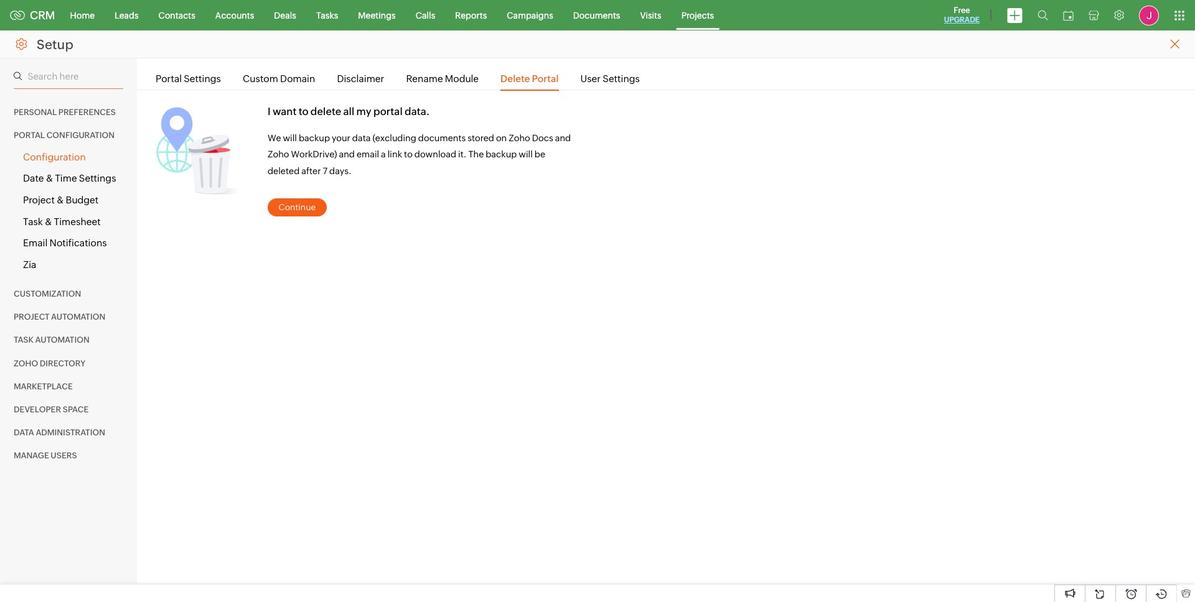 Task type: vqa. For each thing, say whether or not it's contained in the screenshot.
Projects
yes



Task type: locate. For each thing, give the bounding box(es) containing it.
projects
[[682, 10, 714, 20]]

deals link
[[264, 0, 306, 30]]

campaigns link
[[497, 0, 563, 30]]

meetings
[[358, 10, 396, 20]]

visits link
[[630, 0, 672, 30]]

create menu image
[[1007, 8, 1023, 23]]

search element
[[1031, 0, 1056, 31]]

visits
[[640, 10, 662, 20]]

home link
[[60, 0, 105, 30]]

leads
[[115, 10, 139, 20]]

documents
[[573, 10, 620, 20]]

meetings link
[[348, 0, 406, 30]]

accounts link
[[205, 0, 264, 30]]

upgrade
[[944, 16, 980, 24]]

free
[[954, 6, 970, 15]]

deals
[[274, 10, 296, 20]]

create menu element
[[1000, 0, 1031, 30]]

reports
[[455, 10, 487, 20]]

contacts link
[[149, 0, 205, 30]]

tasks
[[316, 10, 338, 20]]

contacts
[[159, 10, 195, 20]]

calendar image
[[1064, 10, 1074, 20]]

projects link
[[672, 0, 724, 30]]

reports link
[[445, 0, 497, 30]]

free upgrade
[[944, 6, 980, 24]]



Task type: describe. For each thing, give the bounding box(es) containing it.
campaigns
[[507, 10, 553, 20]]

profile element
[[1132, 0, 1167, 30]]

leads link
[[105, 0, 149, 30]]

documents link
[[563, 0, 630, 30]]

calls
[[416, 10, 435, 20]]

profile image
[[1139, 5, 1159, 25]]

calls link
[[406, 0, 445, 30]]

search image
[[1038, 10, 1049, 21]]

tasks link
[[306, 0, 348, 30]]

accounts
[[215, 10, 254, 20]]

crm link
[[10, 9, 55, 22]]

home
[[70, 10, 95, 20]]

crm
[[30, 9, 55, 22]]



